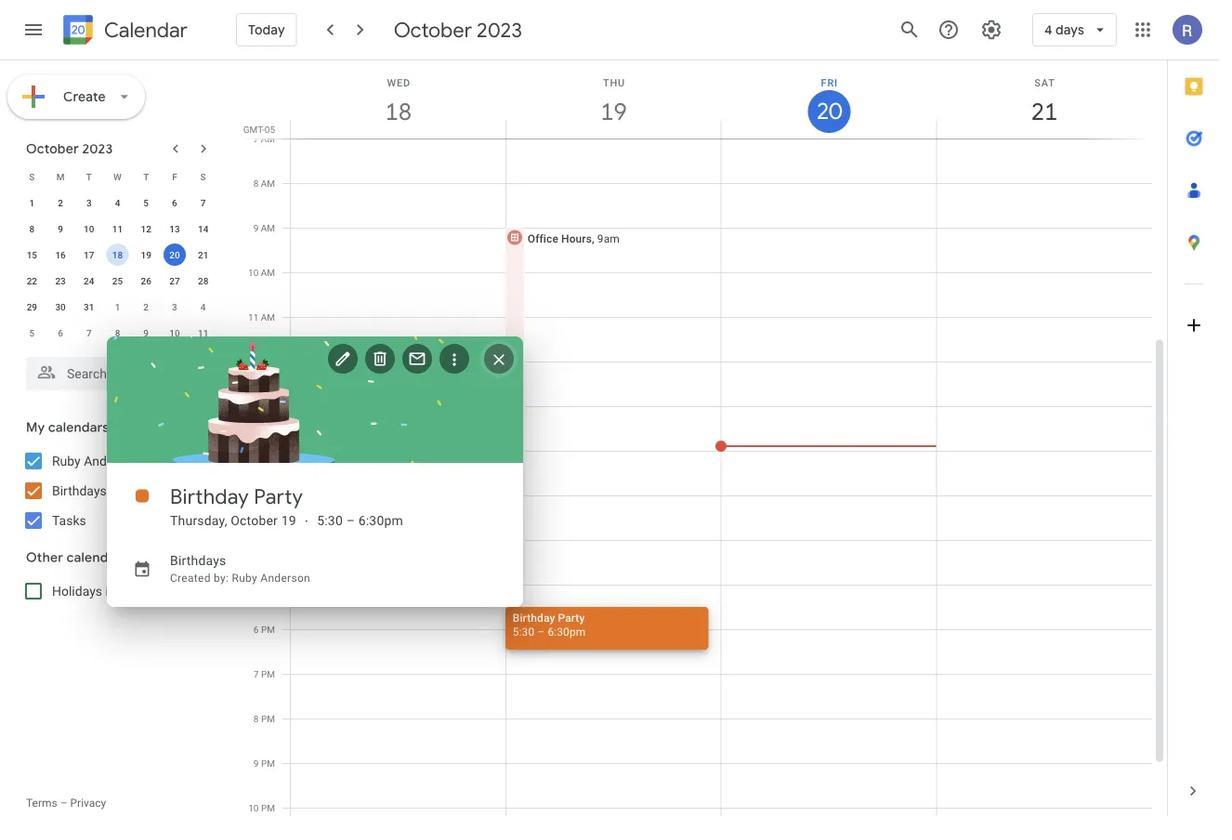 Task type: vqa. For each thing, say whether or not it's contained in the screenshot.


Task type: locate. For each thing, give the bounding box(es) containing it.
calendar heading
[[100, 17, 188, 43]]

2023
[[477, 17, 522, 43], [82, 140, 113, 157]]

18 link
[[377, 90, 420, 133]]

october 2023 up m
[[26, 140, 113, 157]]

1 horizontal spatial 6:30pm
[[548, 625, 586, 638]]

5 for 5 pm
[[254, 579, 259, 590]]

terms
[[26, 797, 57, 810]]

4 row from the top
[[18, 242, 218, 268]]

1 inside "grid"
[[254, 401, 259, 412]]

0 horizontal spatial 5
[[29, 327, 35, 338]]

2 pm
[[254, 445, 275, 456]]

row containing 29
[[18, 294, 218, 320]]

7 for 7 am
[[253, 133, 259, 144]]

1 horizontal spatial 18
[[384, 96, 411, 127]]

9 up 10 am
[[253, 222, 259, 233]]

2 t from the left
[[143, 171, 149, 182]]

20 column header
[[721, 60, 937, 139]]

ruby down my calendars
[[52, 453, 81, 468]]

7
[[253, 133, 259, 144], [201, 197, 206, 208], [86, 327, 92, 338], [254, 668, 259, 680]]

t left f
[[143, 171, 149, 182]]

row group
[[18, 190, 218, 346]]

1 am from the top
[[261, 133, 275, 144]]

party
[[254, 483, 303, 509], [558, 611, 585, 624]]

0 vertical spatial party
[[254, 483, 303, 509]]

row
[[18, 164, 218, 190], [18, 190, 218, 216], [18, 216, 218, 242], [18, 242, 218, 268], [18, 268, 218, 294], [18, 294, 218, 320], [18, 320, 218, 346]]

ruby right "by:"
[[232, 572, 258, 585]]

pm up 6 pm
[[261, 579, 275, 590]]

anderson up 6 pm
[[261, 572, 310, 585]]

gmt-
[[243, 124, 265, 135]]

20 down 13
[[169, 249, 180, 260]]

7 pm
[[254, 668, 275, 680]]

s right f
[[200, 171, 206, 182]]

october 2023
[[394, 17, 522, 43], [26, 140, 113, 157]]

3 up 10 element
[[86, 197, 92, 208]]

4 left the days
[[1045, 21, 1053, 38]]

1 vertical spatial birthdays
[[170, 553, 226, 568]]

0 horizontal spatial 5:30
[[317, 513, 343, 528]]

18 inside cell
[[112, 249, 123, 260]]

2 vertical spatial 19
[[281, 513, 296, 528]]

row up '11' element in the top left of the page
[[18, 164, 218, 190]]

anderson
[[84, 453, 139, 468], [261, 572, 310, 585]]

row down 25 element
[[18, 294, 218, 320]]

2 vertical spatial 11
[[198, 327, 209, 338]]

ruby anderson
[[52, 453, 139, 468]]

5 right "by:"
[[254, 579, 259, 590]]

⋅
[[304, 513, 310, 528]]

5:30 inside "birthday party thursday, october 19 ⋅ 5:30 – 6:30pm"
[[317, 513, 343, 528]]

12 down 11 am
[[248, 356, 259, 367]]

10 up 11 am
[[248, 267, 259, 278]]

11 down november 4 element
[[198, 327, 209, 338]]

october up m
[[26, 140, 79, 157]]

2 vertical spatial october
[[231, 513, 278, 528]]

birthdays up tasks
[[52, 483, 107, 498]]

3 am from the top
[[261, 222, 275, 233]]

0 horizontal spatial t
[[86, 171, 92, 182]]

anderson down the my calendars dropdown button on the left bottom of the page
[[84, 453, 139, 468]]

10 for 10 am
[[248, 267, 259, 278]]

19 inside "column header"
[[600, 96, 626, 127]]

8 up 9 pm
[[254, 713, 259, 724]]

s left m
[[29, 171, 35, 182]]

1 vertical spatial 11
[[248, 311, 259, 323]]

birthdays inside the my calendars list
[[52, 483, 107, 498]]

20 down "fri"
[[816, 97, 841, 126]]

row containing s
[[18, 164, 218, 190]]

30
[[55, 301, 66, 312]]

4 pm from the top
[[261, 490, 275, 501]]

1 horizontal spatial ruby
[[232, 572, 258, 585]]

5
[[143, 197, 149, 208], [29, 327, 35, 338], [254, 579, 259, 590]]

21 link
[[1024, 90, 1066, 133]]

1 vertical spatial birthday
[[513, 611, 555, 624]]

8 down november 1 element
[[115, 327, 120, 338]]

0 horizontal spatial 6:30pm
[[359, 513, 403, 528]]

party for birthday party 5:30 – 6:30pm
[[558, 611, 585, 624]]

21 column header
[[936, 60, 1153, 139]]

6 row from the top
[[18, 294, 218, 320]]

27 element
[[164, 270, 186, 292]]

1 vertical spatial 5:30
[[513, 625, 535, 638]]

2 s from the left
[[200, 171, 206, 182]]

october
[[394, 17, 472, 43], [26, 140, 79, 157], [231, 513, 278, 528]]

1 horizontal spatial 3
[[172, 301, 177, 312]]

9 down november 2 element
[[143, 327, 149, 338]]

november 3 element
[[164, 296, 186, 318]]

7 for november 7 'element'
[[86, 327, 92, 338]]

3 row from the top
[[18, 216, 218, 242]]

0 vertical spatial 5:30
[[317, 513, 343, 528]]

privacy link
[[70, 797, 106, 810]]

9
[[253, 222, 259, 233], [58, 223, 63, 234], [143, 327, 149, 338], [254, 758, 259, 769]]

days
[[1056, 21, 1085, 38]]

0 horizontal spatial 6
[[58, 327, 63, 338]]

12 inside row
[[141, 223, 151, 234]]

1 down 12 pm
[[254, 401, 259, 412]]

19 down thu
[[600, 96, 626, 127]]

10 element
[[78, 218, 100, 240]]

1 pm from the top
[[261, 356, 275, 367]]

thursday,
[[170, 513, 227, 528]]

am for 7 am
[[261, 133, 275, 144]]

21 up 28
[[198, 249, 209, 260]]

october 2023 grid
[[18, 164, 218, 346]]

19 up 26
[[141, 249, 151, 260]]

23 element
[[49, 270, 72, 292]]

4 for 4 days
[[1045, 21, 1053, 38]]

5 am from the top
[[261, 311, 275, 323]]

pm up the 1 pm
[[261, 356, 275, 367]]

am down 9 am
[[261, 267, 275, 278]]

0 vertical spatial 1
[[29, 197, 35, 208]]

0 horizontal spatial ruby
[[52, 453, 81, 468]]

6:30pm inside "birthday party 5:30 – 6:30pm"
[[548, 625, 586, 638]]

2 vertical spatial 4
[[201, 301, 206, 312]]

19 left the ⋅
[[281, 513, 296, 528]]

row up 25 element
[[18, 242, 218, 268]]

0 vertical spatial birthdays
[[52, 483, 107, 498]]

6 pm from the top
[[261, 624, 275, 635]]

birthday inside "birthday party 5:30 – 6:30pm"
[[513, 611, 555, 624]]

17 element
[[78, 244, 100, 266]]

1 horizontal spatial 11
[[198, 327, 209, 338]]

9 for 9 am
[[253, 222, 259, 233]]

4 days
[[1045, 21, 1085, 38]]

18 cell
[[103, 242, 132, 268]]

5 pm from the top
[[261, 579, 275, 590]]

3
[[86, 197, 92, 208], [172, 301, 177, 312], [254, 490, 259, 501]]

4 up '11' element in the top left of the page
[[115, 197, 120, 208]]

2 vertical spatial 6
[[254, 624, 259, 635]]

19 inside row
[[141, 249, 151, 260]]

5 pm
[[254, 579, 275, 590]]

2 horizontal spatial 6
[[254, 624, 259, 635]]

1 horizontal spatial october 2023
[[394, 17, 522, 43]]

15 element
[[21, 244, 43, 266]]

2 am from the top
[[261, 178, 275, 189]]

– inside "birthday party thursday, october 19 ⋅ 5:30 – 6:30pm"
[[346, 513, 355, 528]]

21 inside "element"
[[198, 249, 209, 260]]

0 horizontal spatial october 2023
[[26, 140, 113, 157]]

21
[[1030, 96, 1057, 127], [198, 249, 209, 260]]

settings menu image
[[981, 19, 1003, 41]]

my calendars button
[[4, 413, 231, 442]]

october 2023 up wed
[[394, 17, 522, 43]]

11 down 10 am
[[248, 311, 259, 323]]

6 inside "element"
[[58, 327, 63, 338]]

terms link
[[26, 797, 57, 810]]

7 pm from the top
[[261, 668, 275, 680]]

grid containing 18
[[238, 60, 1168, 817]]

october down 3 pm
[[231, 513, 278, 528]]

1 vertical spatial 1
[[115, 301, 120, 312]]

other
[[26, 549, 63, 566]]

1 row from the top
[[18, 164, 218, 190]]

calendars for other calendars
[[67, 549, 127, 566]]

1 horizontal spatial –
[[346, 513, 355, 528]]

0 horizontal spatial 21
[[198, 249, 209, 260]]

1 horizontal spatial october
[[231, 513, 278, 528]]

0 horizontal spatial birthdays
[[52, 483, 107, 498]]

20 inside 20 column header
[[816, 97, 841, 126]]

18 down wed
[[384, 96, 411, 127]]

8 for 8 pm
[[254, 713, 259, 724]]

6:30pm inside "birthday party thursday, october 19 ⋅ 5:30 – 6:30pm"
[[359, 513, 403, 528]]

0 horizontal spatial –
[[60, 797, 67, 810]]

2 horizontal spatial –
[[538, 625, 545, 638]]

3 up november 10 element
[[172, 301, 177, 312]]

29
[[27, 301, 37, 312]]

0 vertical spatial 2
[[58, 197, 63, 208]]

19 link
[[593, 90, 635, 133]]

in
[[105, 583, 116, 599]]

3 down 2 pm
[[254, 490, 259, 501]]

28
[[198, 275, 209, 286]]

20, today element
[[164, 244, 186, 266]]

1 t from the left
[[86, 171, 92, 182]]

0 horizontal spatial s
[[29, 171, 35, 182]]

1 up 15 element
[[29, 197, 35, 208]]

2 horizontal spatial 2
[[254, 445, 259, 456]]

1 down 25 element
[[115, 301, 120, 312]]

3 pm from the top
[[261, 445, 275, 456]]

1 vertical spatial ruby
[[232, 572, 258, 585]]

1 vertical spatial 2023
[[82, 140, 113, 157]]

holidays in united states
[[52, 583, 196, 599]]

10 am
[[248, 267, 275, 278]]

1 vertical spatial 21
[[198, 249, 209, 260]]

29 element
[[21, 296, 43, 318]]

2 horizontal spatial 3
[[254, 490, 259, 501]]

10 down 9 pm
[[248, 802, 259, 813]]

2 horizontal spatial 11
[[248, 311, 259, 323]]

1
[[29, 197, 35, 208], [115, 301, 120, 312], [254, 401, 259, 412]]

2 horizontal spatial 5
[[254, 579, 259, 590]]

1 vertical spatial –
[[538, 625, 545, 638]]

t
[[86, 171, 92, 182], [143, 171, 149, 182]]

am up 8 am
[[261, 133, 275, 144]]

1 vertical spatial calendars
[[67, 549, 127, 566]]

am
[[261, 133, 275, 144], [261, 178, 275, 189], [261, 222, 275, 233], [261, 267, 275, 278], [261, 311, 275, 323]]

23
[[55, 275, 66, 286]]

0 vertical spatial anderson
[[84, 453, 139, 468]]

None search field
[[0, 350, 231, 390]]

office
[[528, 232, 559, 245]]

10 for 10 pm
[[248, 802, 259, 813]]

1 vertical spatial 5
[[29, 327, 35, 338]]

7 down 31 element at left
[[86, 327, 92, 338]]

1 horizontal spatial 4
[[201, 301, 206, 312]]

,
[[592, 232, 595, 245]]

7 left 05
[[253, 133, 259, 144]]

10 up 17
[[84, 223, 94, 234]]

1 vertical spatial october
[[26, 140, 79, 157]]

1 horizontal spatial 1
[[115, 301, 120, 312]]

am for 10 am
[[261, 267, 275, 278]]

am up 12 pm
[[261, 311, 275, 323]]

1 vertical spatial 19
[[141, 249, 151, 260]]

8 up 15 element
[[29, 223, 35, 234]]

birthdays inside 'birthdays created by: ruby anderson'
[[170, 553, 226, 568]]

05
[[265, 124, 275, 135]]

18
[[384, 96, 411, 127], [112, 249, 123, 260]]

0 horizontal spatial 3
[[86, 197, 92, 208]]

1 horizontal spatial s
[[200, 171, 206, 182]]

5:30 inside "birthday party 5:30 – 6:30pm"
[[513, 625, 535, 638]]

2 horizontal spatial october
[[394, 17, 472, 43]]

0 horizontal spatial 12
[[141, 223, 151, 234]]

row up the 18 element
[[18, 216, 218, 242]]

11 am
[[248, 311, 275, 323]]

hours
[[561, 232, 592, 245]]

11 for 11 am
[[248, 311, 259, 323]]

1 horizontal spatial birthday
[[513, 611, 555, 624]]

31
[[84, 301, 94, 312]]

12 element
[[135, 218, 157, 240]]

11
[[112, 223, 123, 234], [248, 311, 259, 323], [198, 327, 209, 338]]

7 down 6 pm
[[254, 668, 259, 680]]

grid
[[238, 60, 1168, 817]]

8 inside the november 8 element
[[115, 327, 120, 338]]

2 pm from the top
[[261, 401, 275, 412]]

0 horizontal spatial party
[[254, 483, 303, 509]]

pm down 2 pm
[[261, 490, 275, 501]]

2 vertical spatial 2
[[254, 445, 259, 456]]

Search for people text field
[[37, 357, 201, 390]]

20
[[816, 97, 841, 126], [169, 249, 180, 260]]

0 horizontal spatial 18
[[112, 249, 123, 260]]

0 vertical spatial 3
[[86, 197, 92, 208]]

tasks
[[52, 513, 86, 528]]

tab list
[[1168, 60, 1220, 765]]

4 days button
[[1033, 7, 1117, 52]]

7 up the 14 element
[[201, 197, 206, 208]]

2 down the 1 pm
[[254, 445, 259, 456]]

2 up november 9 element
[[143, 301, 149, 312]]

10 down "november 3" element
[[169, 327, 180, 338]]

0 vertical spatial 18
[[384, 96, 411, 127]]

12
[[141, 223, 151, 234], [248, 356, 259, 367]]

2 vertical spatial –
[[60, 797, 67, 810]]

9 up 10 pm
[[254, 758, 259, 769]]

s
[[29, 171, 35, 182], [200, 171, 206, 182]]

pm down 8 pm
[[261, 758, 275, 769]]

calendars up ruby anderson on the bottom of the page
[[48, 419, 109, 436]]

10
[[84, 223, 94, 234], [248, 267, 259, 278], [169, 327, 180, 338], [248, 802, 259, 813]]

1 horizontal spatial 2023
[[477, 17, 522, 43]]

8
[[253, 178, 259, 189], [29, 223, 35, 234], [115, 327, 120, 338], [254, 713, 259, 724]]

party inside "birthday party thursday, october 19 ⋅ 5:30 – 6:30pm"
[[254, 483, 303, 509]]

party for birthday party thursday, october 19 ⋅ 5:30 – 6:30pm
[[254, 483, 303, 509]]

5 down 29 element
[[29, 327, 35, 338]]

1 for november 1 element
[[115, 301, 120, 312]]

28 element
[[192, 270, 214, 292]]

12 inside "grid"
[[248, 356, 259, 367]]

0 horizontal spatial anderson
[[84, 453, 139, 468]]

november 9 element
[[135, 322, 157, 344]]

pm up 7 pm
[[261, 624, 275, 635]]

0 vertical spatial 4
[[1045, 21, 1053, 38]]

am for 8 am
[[261, 178, 275, 189]]

row down 'w'
[[18, 190, 218, 216]]

privacy
[[70, 797, 106, 810]]

13
[[169, 223, 180, 234]]

am down 8 am
[[261, 222, 275, 233]]

calendars inside dropdown button
[[67, 549, 127, 566]]

5 up 12 element
[[143, 197, 149, 208]]

ruby inside the my calendars list
[[52, 453, 81, 468]]

2 row from the top
[[18, 190, 218, 216]]

4
[[1045, 21, 1053, 38], [115, 197, 120, 208], [201, 301, 206, 312]]

0 vertical spatial 6
[[172, 197, 177, 208]]

pm for 7 pm
[[261, 668, 275, 680]]

pm up 9 pm
[[261, 713, 275, 724]]

birthday inside "birthday party thursday, october 19 ⋅ 5:30 – 6:30pm"
[[170, 483, 249, 509]]

email event details image
[[408, 350, 427, 368]]

0 vertical spatial 5
[[143, 197, 149, 208]]

1 vertical spatial party
[[558, 611, 585, 624]]

18 up 25
[[112, 249, 123, 260]]

5 row from the top
[[18, 268, 218, 294]]

30 element
[[49, 296, 72, 318]]

row containing 22
[[18, 268, 218, 294]]

0 vertical spatial –
[[346, 513, 355, 528]]

2 for 2 pm
[[254, 445, 259, 456]]

0 horizontal spatial birthday
[[170, 483, 249, 509]]

8 up 9 am
[[253, 178, 259, 189]]

row containing 8
[[18, 216, 218, 242]]

am for 11 am
[[261, 311, 275, 323]]

10 for 10 element
[[84, 223, 94, 234]]

anderson inside 'birthdays created by: ruby anderson'
[[261, 572, 310, 585]]

0 vertical spatial ruby
[[52, 453, 81, 468]]

birthdays
[[52, 483, 107, 498], [170, 553, 226, 568]]

8 for the november 8 element
[[115, 327, 120, 338]]

6 inside "grid"
[[254, 624, 259, 635]]

0 vertical spatial october
[[394, 17, 472, 43]]

other calendars button
[[4, 543, 231, 573]]

5 inside "grid"
[[254, 579, 259, 590]]

6 for november 6 "element"
[[58, 327, 63, 338]]

0 vertical spatial birthday
[[170, 483, 249, 509]]

pm up 2 pm
[[261, 401, 275, 412]]

0 vertical spatial 19
[[600, 96, 626, 127]]

8 pm from the top
[[261, 713, 275, 724]]

21 element
[[192, 244, 214, 266]]

4 inside dropdown button
[[1045, 21, 1053, 38]]

calendars inside dropdown button
[[48, 419, 109, 436]]

6 up 13 element
[[172, 197, 177, 208]]

2 horizontal spatial 4
[[1045, 21, 1053, 38]]

21 down sat
[[1030, 96, 1057, 127]]

row down the 18 element
[[18, 268, 218, 294]]

1 vertical spatial 2
[[143, 301, 149, 312]]

party inside "birthday party 5:30 – 6:30pm"
[[558, 611, 585, 624]]

pm down 6 pm
[[261, 668, 275, 680]]

pm down the 1 pm
[[261, 445, 275, 456]]

row down november 1 element
[[18, 320, 218, 346]]

6 up 7 pm
[[254, 624, 259, 635]]

18 inside wed 18
[[384, 96, 411, 127]]

19 inside "birthday party thursday, october 19 ⋅ 5:30 – 6:30pm"
[[281, 513, 296, 528]]

12 up 19 element
[[141, 223, 151, 234]]

2 vertical spatial 5
[[254, 579, 259, 590]]

am up 9 am
[[261, 178, 275, 189]]

1 vertical spatial 3
[[172, 301, 177, 312]]

ruby
[[52, 453, 81, 468], [232, 572, 258, 585]]

19 column header
[[505, 60, 722, 139]]

1 pm
[[254, 401, 275, 412]]

11 up the 18 element
[[112, 223, 123, 234]]

–
[[346, 513, 355, 528], [538, 625, 545, 638], [60, 797, 67, 810]]

10 pm from the top
[[261, 802, 275, 813]]

calendars up in
[[67, 549, 127, 566]]

2 down m
[[58, 197, 63, 208]]

pm down 9 pm
[[261, 802, 275, 813]]

1 horizontal spatial 19
[[281, 513, 296, 528]]

4 am from the top
[[261, 267, 275, 278]]

10 for november 10 element
[[169, 327, 180, 338]]

4 down 28 element at the left of the page
[[201, 301, 206, 312]]

birthdays up created
[[170, 553, 226, 568]]

2 inside "grid"
[[254, 445, 259, 456]]

thu 19
[[600, 77, 626, 127]]

0 horizontal spatial 20
[[169, 249, 180, 260]]

3 inside "grid"
[[254, 490, 259, 501]]

birthday
[[170, 483, 249, 509], [513, 611, 555, 624]]

8 for 8 am
[[253, 178, 259, 189]]

9 pm from the top
[[261, 758, 275, 769]]

row containing 15
[[18, 242, 218, 268]]

calendars
[[48, 419, 109, 436], [67, 549, 127, 566]]

my calendars
[[26, 419, 109, 436]]

14
[[198, 223, 209, 234]]

6 for 6 pm
[[254, 624, 259, 635]]

25 element
[[106, 270, 129, 292]]

1 horizontal spatial 2
[[143, 301, 149, 312]]

1 vertical spatial 4
[[115, 197, 120, 208]]

7 row from the top
[[18, 320, 218, 346]]

3 for "november 3" element
[[172, 301, 177, 312]]

0 horizontal spatial 11
[[112, 223, 123, 234]]

6
[[172, 197, 177, 208], [58, 327, 63, 338], [254, 624, 259, 635]]

7 inside 'element'
[[86, 327, 92, 338]]

2
[[58, 197, 63, 208], [143, 301, 149, 312], [254, 445, 259, 456]]

t left 'w'
[[86, 171, 92, 182]]

0 horizontal spatial 4
[[115, 197, 120, 208]]

1 vertical spatial 20
[[169, 249, 180, 260]]

ruby inside 'birthdays created by: ruby anderson'
[[232, 572, 258, 585]]

1 horizontal spatial anderson
[[261, 572, 310, 585]]

0 vertical spatial 12
[[141, 223, 151, 234]]

october up wed
[[394, 17, 472, 43]]

2 vertical spatial 1
[[254, 401, 259, 412]]

0 vertical spatial 11
[[112, 223, 123, 234]]

0 vertical spatial 20
[[816, 97, 841, 126]]

5 for the november 5 element
[[29, 327, 35, 338]]

sat
[[1035, 77, 1056, 88]]

0 vertical spatial october 2023
[[394, 17, 522, 43]]

1 vertical spatial 12
[[248, 356, 259, 367]]

2 horizontal spatial 1
[[254, 401, 259, 412]]

6 down 30 element
[[58, 327, 63, 338]]

pm
[[261, 356, 275, 367], [261, 401, 275, 412], [261, 445, 275, 456], [261, 490, 275, 501], [261, 579, 275, 590], [261, 624, 275, 635], [261, 668, 275, 680], [261, 713, 275, 724], [261, 758, 275, 769], [261, 802, 275, 813]]

fri 20
[[816, 77, 841, 126]]

1 horizontal spatial t
[[143, 171, 149, 182]]



Task type: describe. For each thing, give the bounding box(es) containing it.
birthday party 5:30 – 6:30pm
[[513, 611, 586, 638]]

birthdays for birthdays created by: ruby anderson
[[170, 553, 226, 568]]

wed 18
[[384, 77, 411, 127]]

22 element
[[21, 270, 43, 292]]

november 10 element
[[164, 322, 186, 344]]

pm for 9 pm
[[261, 758, 275, 769]]

sat 21
[[1030, 77, 1057, 127]]

by:
[[214, 572, 229, 585]]

0 horizontal spatial 2023
[[82, 140, 113, 157]]

– inside "birthday party 5:30 – 6:30pm"
[[538, 625, 545, 638]]

9 am
[[253, 222, 275, 233]]

calendar element
[[59, 11, 188, 52]]

20 cell
[[160, 242, 189, 268]]

1 for 1 pm
[[254, 401, 259, 412]]

26
[[141, 275, 151, 286]]

21 inside column header
[[1030, 96, 1057, 127]]

thu
[[603, 77, 626, 88]]

0 horizontal spatial 1
[[29, 197, 35, 208]]

pm for 10 pm
[[261, 802, 275, 813]]

19 element
[[135, 244, 157, 266]]

november 7 element
[[78, 322, 100, 344]]

november 6 element
[[49, 322, 72, 344]]

13 element
[[164, 218, 186, 240]]

pm for 6 pm
[[261, 624, 275, 635]]

f
[[172, 171, 177, 182]]

birthday for birthday party thursday, october 19 ⋅ 5:30 – 6:30pm
[[170, 483, 249, 509]]

birthday party thursday, october 19 ⋅ 5:30 – 6:30pm
[[170, 483, 403, 528]]

9 for november 9 element
[[143, 327, 149, 338]]

16
[[55, 249, 66, 260]]

7 for 7 pm
[[254, 668, 259, 680]]

1 horizontal spatial 5
[[143, 197, 149, 208]]

11 for '11' element in the top left of the page
[[112, 223, 123, 234]]

created
[[170, 572, 211, 585]]

pm for 1 pm
[[261, 401, 275, 412]]

12 pm
[[248, 356, 275, 367]]

my calendars list
[[4, 446, 231, 535]]

3 pm
[[254, 490, 275, 501]]

pm for 8 pm
[[261, 713, 275, 724]]

office hours , 9am
[[528, 232, 620, 245]]

9 for 9 pm
[[254, 758, 259, 769]]

main drawer image
[[22, 19, 45, 41]]

pm for 12 pm
[[261, 356, 275, 367]]

24
[[84, 275, 94, 286]]

2 for november 2 element
[[143, 301, 149, 312]]

pm for 2 pm
[[261, 445, 275, 456]]

today button
[[236, 7, 297, 52]]

row containing 5
[[18, 320, 218, 346]]

w
[[113, 171, 122, 182]]

my
[[26, 419, 45, 436]]

november 5 element
[[21, 322, 43, 344]]

9 pm
[[254, 758, 275, 769]]

17
[[84, 249, 94, 260]]

1 horizontal spatial 6
[[172, 197, 177, 208]]

14 element
[[192, 218, 214, 240]]

calendar
[[104, 17, 188, 43]]

birthdays for birthdays
[[52, 483, 107, 498]]

birthday for birthday party 5:30 – 6:30pm
[[513, 611, 555, 624]]

november 11 element
[[192, 322, 214, 344]]

24 element
[[78, 270, 100, 292]]

12 for 12 pm
[[248, 356, 259, 367]]

8 pm
[[254, 713, 275, 724]]

october inside "birthday party thursday, october 19 ⋅ 5:30 – 6:30pm"
[[231, 513, 278, 528]]

create
[[63, 88, 106, 105]]

row containing 1
[[18, 190, 218, 216]]

gmt-05
[[243, 124, 275, 135]]

calendars for my calendars
[[48, 419, 109, 436]]

7 am
[[253, 133, 275, 144]]

create button
[[7, 74, 145, 119]]

november 4 element
[[192, 296, 214, 318]]

15
[[27, 249, 37, 260]]

9 up 16 element
[[58, 223, 63, 234]]

delete event image
[[371, 350, 389, 368]]

m
[[56, 171, 65, 182]]

10 pm
[[248, 802, 275, 813]]

today
[[248, 21, 285, 38]]

18 element
[[106, 244, 129, 266]]

november 8 element
[[106, 322, 129, 344]]

pm for 5 pm
[[261, 579, 275, 590]]

16 element
[[49, 244, 72, 266]]

november 2 element
[[135, 296, 157, 318]]

6 pm
[[254, 624, 275, 635]]

1 vertical spatial october 2023
[[26, 140, 113, 157]]

0 horizontal spatial october
[[26, 140, 79, 157]]

26 element
[[135, 270, 157, 292]]

fri
[[821, 77, 838, 88]]

terms – privacy
[[26, 797, 106, 810]]

wed
[[387, 77, 411, 88]]

8 am
[[253, 178, 275, 189]]

am for 9 am
[[261, 222, 275, 233]]

22
[[27, 275, 37, 286]]

row group containing 1
[[18, 190, 218, 346]]

12 for 12
[[141, 223, 151, 234]]

1 s from the left
[[29, 171, 35, 182]]

birthday party heading
[[170, 483, 303, 509]]

anderson inside the my calendars list
[[84, 453, 139, 468]]

11 for "november 11" element
[[198, 327, 209, 338]]

united
[[119, 583, 156, 599]]

20 inside 20, today "element"
[[169, 249, 180, 260]]

november 1 element
[[106, 296, 129, 318]]

27
[[169, 275, 180, 286]]

18 column header
[[290, 60, 506, 139]]

4 for november 4 element
[[201, 301, 206, 312]]

25
[[112, 275, 123, 286]]

20 link
[[808, 90, 851, 133]]

11 element
[[106, 218, 129, 240]]

31 element
[[78, 296, 100, 318]]

9am
[[598, 232, 620, 245]]

pm for 3 pm
[[261, 490, 275, 501]]

birthdays created by: ruby anderson
[[170, 553, 310, 585]]

holidays
[[52, 583, 102, 599]]

3 for 3 pm
[[254, 490, 259, 501]]

other calendars
[[26, 549, 127, 566]]

0 vertical spatial 2023
[[477, 17, 522, 43]]

states
[[160, 583, 196, 599]]



